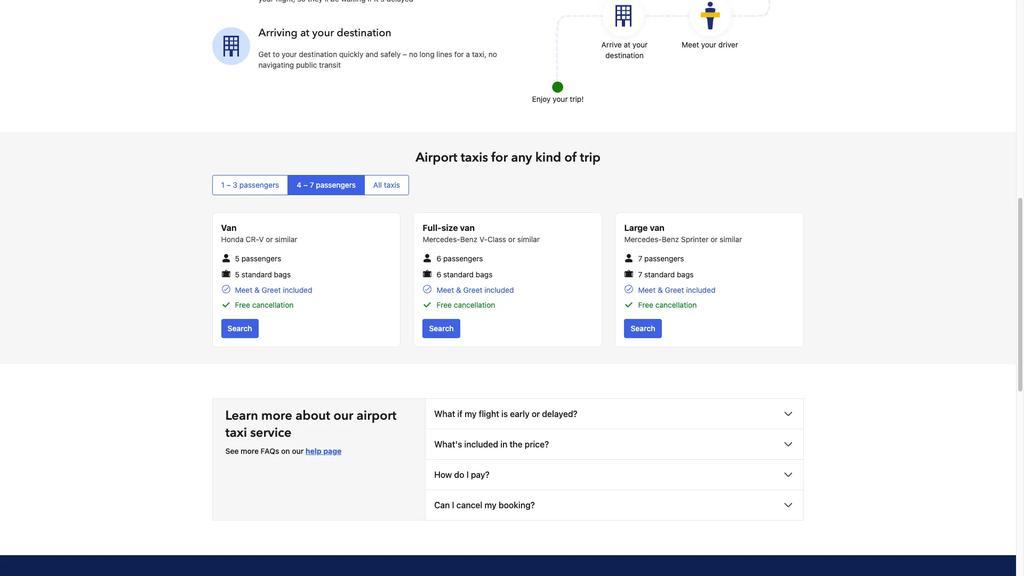 Task type: locate. For each thing, give the bounding box(es) containing it.
5
[[235, 254, 240, 263], [235, 270, 240, 279]]

destination inside arrive at your destination
[[606, 51, 644, 60]]

1 greet from the left
[[262, 286, 281, 295]]

van inside full-size van mercedes-benz v-class or similar
[[460, 223, 475, 233]]

0 vertical spatial 7
[[310, 181, 314, 190]]

similar
[[275, 235, 297, 244], [518, 235, 540, 244], [720, 235, 742, 244]]

1 horizontal spatial benz
[[662, 235, 679, 244]]

your inside arrive at your destination
[[633, 40, 648, 49]]

our right about
[[334, 407, 354, 425]]

no
[[409, 50, 418, 59], [489, 50, 497, 59]]

for
[[455, 50, 464, 59], [491, 149, 508, 167]]

your for arriving at your destination
[[312, 26, 334, 40]]

1 horizontal spatial cancellation
[[454, 300, 495, 310]]

large van mercedes-benz sprinter or similar
[[625, 223, 742, 244]]

free for mercedes-
[[638, 300, 654, 310]]

1 benz from the left
[[460, 235, 478, 244]]

more right see
[[241, 447, 259, 456]]

1 free from the left
[[235, 300, 250, 310]]

benz
[[460, 235, 478, 244], [662, 235, 679, 244]]

meet & greet included down '6 standard bags'
[[437, 286, 514, 295]]

driver
[[719, 40, 739, 49]]

1 vertical spatial my
[[485, 501, 497, 510]]

taxis inside sort results by element
[[384, 181, 400, 190]]

– right 1
[[227, 181, 231, 190]]

meet & greet included down 7 standard bags
[[638, 286, 716, 295]]

7 up 7 standard bags
[[638, 254, 643, 263]]

or right sprinter
[[711, 235, 718, 244]]

1 horizontal spatial no
[[489, 50, 497, 59]]

is
[[502, 409, 508, 419]]

your up transit
[[312, 26, 334, 40]]

0 vertical spatial 5
[[235, 254, 240, 263]]

destination
[[337, 26, 392, 40], [299, 50, 337, 59], [606, 51, 644, 60]]

or right early
[[532, 409, 540, 419]]

included down 5 standard bags
[[283, 286, 312, 295]]

6 up '6 standard bags'
[[437, 254, 441, 263]]

how do i pay? button
[[426, 460, 804, 490]]

taxis right all
[[384, 181, 400, 190]]

7 right 4
[[310, 181, 314, 190]]

1 standard from the left
[[242, 270, 272, 279]]

meet & greet included for cr-
[[235, 286, 312, 295]]

1 horizontal spatial booking airport taxi image
[[547, 0, 772, 98]]

bags down 7 passengers
[[677, 270, 694, 279]]

no left long
[[409, 50, 418, 59]]

0 horizontal spatial i
[[452, 501, 454, 510]]

mercedes-
[[423, 235, 460, 244], [625, 235, 662, 244]]

meet down 7 standard bags
[[638, 286, 656, 295]]

2 horizontal spatial bags
[[677, 270, 694, 279]]

free cancellation for van
[[437, 300, 495, 310]]

0 horizontal spatial bags
[[274, 270, 291, 279]]

honda
[[221, 235, 244, 244]]

can
[[434, 501, 450, 510]]

i right the do
[[467, 470, 469, 480]]

– right 4
[[304, 181, 308, 190]]

greet for mercedes-
[[665, 286, 684, 295]]

standard for mercedes-
[[645, 270, 675, 279]]

1 vertical spatial 5
[[235, 270, 240, 279]]

1 horizontal spatial bags
[[476, 270, 493, 279]]

2 horizontal spatial free cancellation
[[638, 300, 697, 310]]

destination up public
[[299, 50, 337, 59]]

1 horizontal spatial meet & greet included
[[437, 286, 514, 295]]

can i cancel my booking?
[[434, 501, 535, 510]]

& down 5 standard bags
[[255, 286, 260, 295]]

2 horizontal spatial cancellation
[[656, 300, 697, 310]]

0 vertical spatial our
[[334, 407, 354, 425]]

learn
[[225, 407, 258, 425]]

2 meet & greet included from the left
[[437, 286, 514, 295]]

1 horizontal spatial taxis
[[461, 149, 488, 167]]

5 for 5 standard bags
[[235, 270, 240, 279]]

cancel
[[457, 501, 483, 510]]

your inside get to your destination quickly and safely – no long lines for a taxi, no navigating public transit
[[282, 50, 297, 59]]

0 horizontal spatial free
[[235, 300, 250, 310]]

2 & from the left
[[456, 286, 461, 295]]

included down '6 standard bags'
[[485, 286, 514, 295]]

meet down 5 standard bags
[[235, 286, 253, 295]]

3 standard from the left
[[645, 270, 675, 279]]

0 horizontal spatial cancellation
[[252, 300, 294, 310]]

passengers up '6 standard bags'
[[443, 254, 483, 263]]

6 down 6 passengers
[[437, 270, 441, 279]]

free cancellation
[[235, 300, 294, 310], [437, 300, 495, 310], [638, 300, 697, 310]]

passengers right 4
[[316, 181, 356, 190]]

more right learn
[[261, 407, 292, 425]]

6
[[437, 254, 441, 263], [437, 270, 441, 279]]

do
[[454, 470, 465, 480]]

1 search button from the left
[[221, 319, 259, 338]]

4 – 7 passengers
[[297, 181, 356, 190]]

0 horizontal spatial similar
[[275, 235, 297, 244]]

2 horizontal spatial free
[[638, 300, 654, 310]]

my right if
[[465, 409, 477, 419]]

greet down '6 standard bags'
[[463, 286, 483, 295]]

0 vertical spatial 6
[[437, 254, 441, 263]]

3 bags from the left
[[677, 270, 694, 279]]

standard down 5 passengers at the left top of the page
[[242, 270, 272, 279]]

2 standard from the left
[[443, 270, 474, 279]]

standard for cr-
[[242, 270, 272, 279]]

our right on
[[292, 447, 304, 456]]

at inside arrive at your destination
[[624, 40, 631, 49]]

destination up and
[[337, 26, 392, 40]]

free cancellation down 5 standard bags
[[235, 300, 294, 310]]

more
[[261, 407, 292, 425], [241, 447, 259, 456]]

meet & greet included for van
[[437, 286, 514, 295]]

1 search from the left
[[228, 324, 252, 333]]

for left a
[[455, 50, 464, 59]]

or
[[266, 235, 273, 244], [508, 235, 516, 244], [711, 235, 718, 244], [532, 409, 540, 419]]

1 free cancellation from the left
[[235, 300, 294, 310]]

0 horizontal spatial at
[[300, 26, 310, 40]]

or right v
[[266, 235, 273, 244]]

included left in
[[465, 440, 498, 449]]

included
[[283, 286, 312, 295], [485, 286, 514, 295], [686, 286, 716, 295], [465, 440, 498, 449]]

sprinter
[[681, 235, 709, 244]]

1 horizontal spatial &
[[456, 286, 461, 295]]

0 vertical spatial for
[[455, 50, 464, 59]]

2 horizontal spatial &
[[658, 286, 663, 295]]

1 cancellation from the left
[[252, 300, 294, 310]]

2 bags from the left
[[476, 270, 493, 279]]

0 horizontal spatial my
[[465, 409, 477, 419]]

1 horizontal spatial similar
[[518, 235, 540, 244]]

similar right v
[[275, 235, 297, 244]]

1 meet & greet included from the left
[[235, 286, 312, 295]]

0 horizontal spatial our
[[292, 447, 304, 456]]

full-
[[423, 223, 442, 233]]

0 horizontal spatial van
[[460, 223, 475, 233]]

0 horizontal spatial taxis
[[384, 181, 400, 190]]

at
[[300, 26, 310, 40], [624, 40, 631, 49]]

2 cancellation from the left
[[454, 300, 495, 310]]

your left 'driver' at the top
[[701, 40, 717, 49]]

1 bags from the left
[[274, 270, 291, 279]]

bags for mercedes-
[[677, 270, 694, 279]]

2 free from the left
[[437, 300, 452, 310]]

6 for 6 passengers
[[437, 254, 441, 263]]

0 vertical spatial my
[[465, 409, 477, 419]]

what's
[[434, 440, 462, 449]]

early
[[510, 409, 530, 419]]

4
[[297, 181, 302, 190]]

no right taxi,
[[489, 50, 497, 59]]

meet down '6 standard bags'
[[437, 286, 454, 295]]

cancellation for mercedes-
[[656, 300, 697, 310]]

meet
[[682, 40, 699, 49], [235, 286, 253, 295], [437, 286, 454, 295], [638, 286, 656, 295]]

1 horizontal spatial greet
[[463, 286, 483, 295]]

your for arrive at your destination
[[633, 40, 648, 49]]

search button
[[221, 319, 259, 338], [423, 319, 460, 338], [625, 319, 662, 338]]

v
[[259, 235, 264, 244]]

& for mercedes-
[[658, 286, 663, 295]]

2 search button from the left
[[423, 319, 460, 338]]

0 horizontal spatial mercedes-
[[423, 235, 460, 244]]

search button for mercedes-
[[625, 319, 662, 338]]

2 mercedes- from the left
[[625, 235, 662, 244]]

or inside large van mercedes-benz sprinter or similar
[[711, 235, 718, 244]]

mercedes- down large
[[625, 235, 662, 244]]

search for mercedes-
[[631, 324, 656, 333]]

standard down 7 passengers
[[645, 270, 675, 279]]

0 vertical spatial taxis
[[461, 149, 488, 167]]

cancellation down 7 standard bags
[[656, 300, 697, 310]]

greet
[[262, 286, 281, 295], [463, 286, 483, 295], [665, 286, 684, 295]]

free cancellation down 7 standard bags
[[638, 300, 697, 310]]

5 down honda
[[235, 254, 240, 263]]

0 horizontal spatial free cancellation
[[235, 300, 294, 310]]

free cancellation for cr-
[[235, 300, 294, 310]]

passengers for large van
[[645, 254, 684, 263]]

bags for cr-
[[274, 270, 291, 279]]

1 van from the left
[[460, 223, 475, 233]]

van right 'size'
[[460, 223, 475, 233]]

0 horizontal spatial for
[[455, 50, 464, 59]]

or inside full-size van mercedes-benz v-class or similar
[[508, 235, 516, 244]]

your right to
[[282, 50, 297, 59]]

quickly
[[339, 50, 364, 59]]

my right cancel
[[485, 501, 497, 510]]

3 meet & greet included from the left
[[638, 286, 716, 295]]

0 horizontal spatial booking airport taxi image
[[212, 27, 250, 65]]

0 horizontal spatial greet
[[262, 286, 281, 295]]

cancellation for cr-
[[252, 300, 294, 310]]

1 horizontal spatial free cancellation
[[437, 300, 495, 310]]

greet down 5 standard bags
[[262, 286, 281, 295]]

1 mercedes- from the left
[[423, 235, 460, 244]]

1 & from the left
[[255, 286, 260, 295]]

2 greet from the left
[[463, 286, 483, 295]]

benz inside large van mercedes-benz sprinter or similar
[[662, 235, 679, 244]]

your left trip!
[[553, 95, 568, 104]]

1 vertical spatial i
[[452, 501, 454, 510]]

0 horizontal spatial search
[[228, 324, 252, 333]]

i right can
[[452, 501, 454, 510]]

taxis right airport
[[461, 149, 488, 167]]

1 horizontal spatial for
[[491, 149, 508, 167]]

2 search from the left
[[429, 324, 454, 333]]

3 search button from the left
[[625, 319, 662, 338]]

1 6 from the top
[[437, 254, 441, 263]]

free down 7 standard bags
[[638, 300, 654, 310]]

get
[[259, 50, 271, 59]]

1 vertical spatial 6
[[437, 270, 441, 279]]

2 horizontal spatial greet
[[665, 286, 684, 295]]

1 horizontal spatial at
[[624, 40, 631, 49]]

2 horizontal spatial search
[[631, 324, 656, 333]]

greet down 7 standard bags
[[665, 286, 684, 295]]

cancellation down 5 standard bags
[[252, 300, 294, 310]]

destination inside get to your destination quickly and safely – no long lines for a taxi, no navigating public transit
[[299, 50, 337, 59]]

any
[[511, 149, 532, 167]]

our
[[334, 407, 354, 425], [292, 447, 304, 456]]

mercedes- down 'size'
[[423, 235, 460, 244]]

airport
[[357, 407, 397, 425]]

1 horizontal spatial free
[[437, 300, 452, 310]]

destination for arrive at your destination
[[606, 51, 644, 60]]

for left any
[[491, 149, 508, 167]]

3 & from the left
[[658, 286, 663, 295]]

1 5 from the top
[[235, 254, 240, 263]]

0 horizontal spatial more
[[241, 447, 259, 456]]

your right "arrive"
[[633, 40, 648, 49]]

0 horizontal spatial &
[[255, 286, 260, 295]]

1 horizontal spatial –
[[304, 181, 308, 190]]

3 free from the left
[[638, 300, 654, 310]]

long
[[420, 50, 435, 59]]

search
[[228, 324, 252, 333], [429, 324, 454, 333], [631, 324, 656, 333]]

2 benz from the left
[[662, 235, 679, 244]]

cancellation down '6 standard bags'
[[454, 300, 495, 310]]

2 horizontal spatial similar
[[720, 235, 742, 244]]

or right the class
[[508, 235, 516, 244]]

mercedes- inside large van mercedes-benz sprinter or similar
[[625, 235, 662, 244]]

1 vertical spatial taxis
[[384, 181, 400, 190]]

benz left v-
[[460, 235, 478, 244]]

2 horizontal spatial standard
[[645, 270, 675, 279]]

of
[[565, 149, 577, 167]]

bags
[[274, 270, 291, 279], [476, 270, 493, 279], [677, 270, 694, 279]]

navigating
[[259, 61, 294, 70]]

& down 7 standard bags
[[658, 286, 663, 295]]

free cancellation down '6 standard bags'
[[437, 300, 495, 310]]

taxis for airport
[[461, 149, 488, 167]]

0 horizontal spatial meet & greet included
[[235, 286, 312, 295]]

1 horizontal spatial i
[[467, 470, 469, 480]]

1 vertical spatial 7
[[638, 254, 643, 263]]

0 horizontal spatial search button
[[221, 319, 259, 338]]

passengers for full-size van
[[443, 254, 483, 263]]

help
[[306, 447, 322, 456]]

at right "arrive"
[[624, 40, 631, 49]]

passengers up 5 standard bags
[[242, 254, 281, 263]]

taxis for all
[[384, 181, 400, 190]]

price?
[[525, 440, 549, 449]]

booking?
[[499, 501, 535, 510]]

2 6 from the top
[[437, 270, 441, 279]]

passengers up 7 standard bags
[[645, 254, 684, 263]]

passengers
[[240, 181, 279, 190], [316, 181, 356, 190], [242, 254, 281, 263], [443, 254, 483, 263], [645, 254, 684, 263]]

0 vertical spatial more
[[261, 407, 292, 425]]

– right safely
[[403, 50, 407, 59]]

2 horizontal spatial meet & greet included
[[638, 286, 716, 295]]

2 horizontal spatial search button
[[625, 319, 662, 338]]

what if my flight is early or delayed?
[[434, 409, 578, 419]]

3 free cancellation from the left
[[638, 300, 697, 310]]

–
[[403, 50, 407, 59], [227, 181, 231, 190], [304, 181, 308, 190]]

free down 5 standard bags
[[235, 300, 250, 310]]

destination down "arrive"
[[606, 51, 644, 60]]

2 similar from the left
[[518, 235, 540, 244]]

similar right the class
[[518, 235, 540, 244]]

all
[[373, 181, 382, 190]]

meet & greet included
[[235, 286, 312, 295], [437, 286, 514, 295], [638, 286, 716, 295]]

standard down 6 passengers
[[443, 270, 474, 279]]

1 horizontal spatial search
[[429, 324, 454, 333]]

what
[[434, 409, 455, 419]]

similar inside full-size van mercedes-benz v-class or similar
[[518, 235, 540, 244]]

7 for 7 standard bags
[[638, 270, 643, 279]]

2 van from the left
[[650, 223, 665, 233]]

1 horizontal spatial van
[[650, 223, 665, 233]]

benz up 7 passengers
[[662, 235, 679, 244]]

3 search from the left
[[631, 324, 656, 333]]

meet & greet included down 5 standard bags
[[235, 286, 312, 295]]

1 similar from the left
[[275, 235, 297, 244]]

0 vertical spatial i
[[467, 470, 469, 480]]

1 horizontal spatial mercedes-
[[625, 235, 662, 244]]

van
[[460, 223, 475, 233], [650, 223, 665, 233]]

5 down 5 passengers at the left top of the page
[[235, 270, 240, 279]]

1 horizontal spatial search button
[[423, 319, 460, 338]]

taxis
[[461, 149, 488, 167], [384, 181, 400, 190]]

free down '6 standard bags'
[[437, 300, 452, 310]]

van right large
[[650, 223, 665, 233]]

booking airport taxi image
[[547, 0, 772, 98], [212, 27, 250, 65]]

0 horizontal spatial –
[[227, 181, 231, 190]]

0 horizontal spatial benz
[[460, 235, 478, 244]]

or inside dropdown button
[[532, 409, 540, 419]]

similar right sprinter
[[720, 235, 742, 244]]

meet & greet included for mercedes-
[[638, 286, 716, 295]]

included for van
[[485, 286, 514, 295]]

& for van
[[456, 286, 461, 295]]

2 no from the left
[[489, 50, 497, 59]]

van honda cr-v or similar
[[221, 223, 297, 244]]

delayed?
[[542, 409, 578, 419]]

cancellation
[[252, 300, 294, 310], [454, 300, 495, 310], [656, 300, 697, 310]]

3 greet from the left
[[665, 286, 684, 295]]

at right arriving at top
[[300, 26, 310, 40]]

2 vertical spatial 7
[[638, 270, 643, 279]]

– inside get to your destination quickly and safely – no long lines for a taxi, no navigating public transit
[[403, 50, 407, 59]]

included down 7 standard bags
[[686, 286, 716, 295]]

a
[[466, 50, 470, 59]]

bags down 6 passengers
[[476, 270, 493, 279]]

at for arrive
[[624, 40, 631, 49]]

5 standard bags
[[235, 270, 291, 279]]

– for 4 – 7 passengers
[[304, 181, 308, 190]]

& down '6 standard bags'
[[456, 286, 461, 295]]

0 horizontal spatial standard
[[242, 270, 272, 279]]

bags down 5 passengers at the left top of the page
[[274, 270, 291, 279]]

7 down 7 passengers
[[638, 270, 643, 279]]

6 standard bags
[[437, 270, 493, 279]]

3 similar from the left
[[720, 235, 742, 244]]

2 free cancellation from the left
[[437, 300, 495, 310]]

transit
[[319, 61, 341, 70]]

your
[[312, 26, 334, 40], [633, 40, 648, 49], [701, 40, 717, 49], [282, 50, 297, 59], [553, 95, 568, 104]]

i
[[467, 470, 469, 480], [452, 501, 454, 510]]

7
[[310, 181, 314, 190], [638, 254, 643, 263], [638, 270, 643, 279]]

2 horizontal spatial –
[[403, 50, 407, 59]]

3 cancellation from the left
[[656, 300, 697, 310]]

at for arriving
[[300, 26, 310, 40]]

1 horizontal spatial standard
[[443, 270, 474, 279]]

0 horizontal spatial no
[[409, 50, 418, 59]]

2 5 from the top
[[235, 270, 240, 279]]



Task type: describe. For each thing, give the bounding box(es) containing it.
van
[[221, 223, 237, 233]]

airport
[[416, 149, 458, 167]]

free cancellation for mercedes-
[[638, 300, 697, 310]]

1 horizontal spatial my
[[485, 501, 497, 510]]

search button for van
[[423, 319, 460, 338]]

1
[[221, 181, 225, 190]]

get to your destination quickly and safely – no long lines for a taxi, no navigating public transit
[[259, 50, 497, 70]]

5 passengers
[[235, 254, 281, 263]]

1 vertical spatial more
[[241, 447, 259, 456]]

passengers for van
[[242, 254, 281, 263]]

search for van
[[429, 324, 454, 333]]

public
[[296, 61, 317, 70]]

pay?
[[471, 470, 490, 480]]

full-size van mercedes-benz v-class or similar
[[423, 223, 540, 244]]

meet for van
[[437, 286, 454, 295]]

what if my flight is early or delayed? button
[[426, 399, 804, 429]]

free for cr-
[[235, 300, 250, 310]]

the
[[510, 440, 523, 449]]

trip!
[[570, 95, 584, 104]]

or inside van honda cr-v or similar
[[266, 235, 273, 244]]

search button for cr-
[[221, 319, 259, 338]]

van inside large van mercedes-benz sprinter or similar
[[650, 223, 665, 233]]

for inside get to your destination quickly and safely – no long lines for a taxi, no navigating public transit
[[455, 50, 464, 59]]

all taxis
[[373, 181, 400, 190]]

cancellation for van
[[454, 300, 495, 310]]

your for get to your destination quickly and safely – no long lines for a taxi, no navigating public transit
[[282, 50, 297, 59]]

class
[[488, 235, 506, 244]]

destination for arriving at your destination
[[337, 26, 392, 40]]

meet for cr-
[[235, 286, 253, 295]]

see
[[225, 447, 239, 456]]

page
[[323, 447, 342, 456]]

1 horizontal spatial our
[[334, 407, 354, 425]]

bags for van
[[476, 270, 493, 279]]

arriving
[[259, 26, 298, 40]]

5 for 5 passengers
[[235, 254, 240, 263]]

similar inside van honda cr-v or similar
[[275, 235, 297, 244]]

destination for get to your destination quickly and safely – no long lines for a taxi, no navigating public transit
[[299, 50, 337, 59]]

to
[[273, 50, 280, 59]]

7 inside sort results by element
[[310, 181, 314, 190]]

how
[[434, 470, 452, 480]]

benz inside full-size van mercedes-benz v-class or similar
[[460, 235, 478, 244]]

arrive
[[602, 40, 622, 49]]

about
[[296, 407, 330, 425]]

1 horizontal spatial more
[[261, 407, 292, 425]]

6 passengers
[[437, 254, 483, 263]]

on
[[281, 447, 290, 456]]

standard for van
[[443, 270, 474, 279]]

1 – 3 passengers
[[221, 181, 279, 190]]

in
[[501, 440, 508, 449]]

taxi,
[[472, 50, 487, 59]]

flight
[[479, 409, 499, 419]]

if
[[458, 409, 463, 419]]

– for 1 – 3 passengers
[[227, 181, 231, 190]]

7 standard bags
[[638, 270, 694, 279]]

v-
[[480, 235, 488, 244]]

similar inside large van mercedes-benz sprinter or similar
[[720, 235, 742, 244]]

free for van
[[437, 300, 452, 310]]

mercedes- inside full-size van mercedes-benz v-class or similar
[[423, 235, 460, 244]]

7 for 7 passengers
[[638, 254, 643, 263]]

arriving at your destination
[[259, 26, 392, 40]]

kind
[[536, 149, 562, 167]]

included inside dropdown button
[[465, 440, 498, 449]]

1 no from the left
[[409, 50, 418, 59]]

1 vertical spatial our
[[292, 447, 304, 456]]

how do i pay?
[[434, 470, 490, 480]]

airport taxis for any kind of trip
[[416, 149, 601, 167]]

greet for van
[[463, 286, 483, 295]]

search for cr-
[[228, 324, 252, 333]]

what's included in the price? button
[[426, 430, 804, 459]]

sort results by element
[[212, 175, 804, 196]]

size
[[442, 223, 458, 233]]

arrive at your destination
[[602, 40, 648, 60]]

6 for 6 standard bags
[[437, 270, 441, 279]]

meet left 'driver' at the top
[[682, 40, 699, 49]]

can i cancel my booking? button
[[426, 490, 804, 520]]

cr-
[[246, 235, 259, 244]]

enjoy your trip!
[[532, 95, 584, 104]]

lines
[[437, 50, 453, 59]]

meet for mercedes-
[[638, 286, 656, 295]]

3
[[233, 181, 237, 190]]

7 passengers
[[638, 254, 684, 263]]

service
[[250, 424, 292, 442]]

meet your driver
[[682, 40, 739, 49]]

large
[[625, 223, 648, 233]]

trip
[[580, 149, 601, 167]]

included for cr-
[[283, 286, 312, 295]]

included for mercedes-
[[686, 286, 716, 295]]

faqs
[[261, 447, 279, 456]]

learn more about our airport taxi service see more faqs on our help page
[[225, 407, 397, 456]]

& for cr-
[[255, 286, 260, 295]]

safely
[[381, 50, 401, 59]]

taxi
[[225, 424, 247, 442]]

what's included in the price?
[[434, 440, 549, 449]]

greet for cr-
[[262, 286, 281, 295]]

enjoy
[[532, 95, 551, 104]]

passengers right 3
[[240, 181, 279, 190]]

1 vertical spatial for
[[491, 149, 508, 167]]

and
[[366, 50, 379, 59]]

help page link
[[306, 447, 342, 456]]



Task type: vqa. For each thing, say whether or not it's contained in the screenshot.
1st no from right
yes



